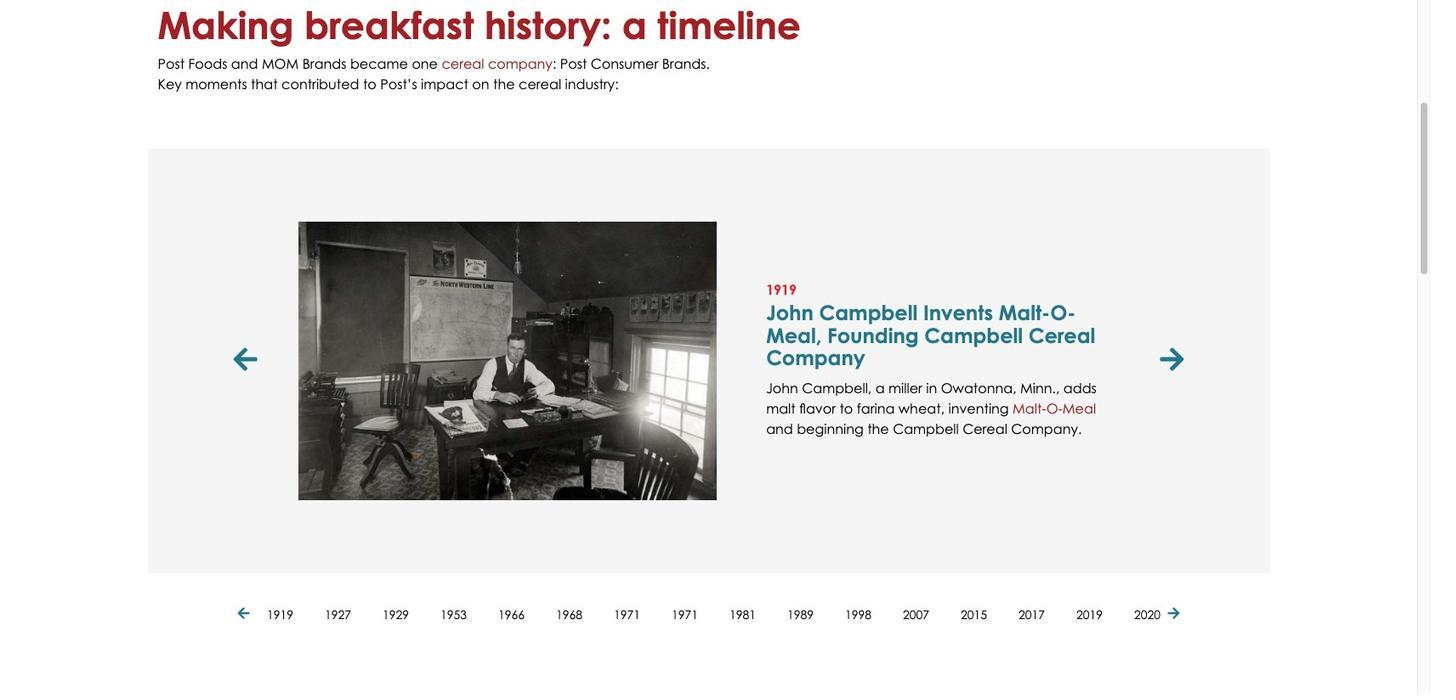 Task type: describe. For each thing, give the bounding box(es) containing it.
carousel region
[[228, 149, 1189, 574]]

o- inside malt-o-meal and beginning the campbell cereal company.
[[1046, 400, 1063, 417]]

consumer
[[591, 55, 658, 72]]

to inside making breakfast history: a timeline post foods and mom brands became one cereal company : post consumer brands. key moments that contributed to post's impact on the cereal industry:
[[363, 75, 377, 92]]

1 post from the left
[[158, 55, 185, 72]]

1998
[[845, 608, 872, 622]]

campbell inside malt-o-meal and beginning the campbell cereal company.
[[893, 421, 959, 438]]

john inside 1919 john campbell invents malt-o- meal, founding campbell cereal company
[[766, 301, 814, 326]]

meal,
[[766, 323, 822, 349]]

the inside malt-o-meal and beginning the campbell cereal company.
[[867, 421, 889, 438]]

making
[[158, 3, 294, 48]]

beginning
[[797, 421, 864, 438]]

and inside making breakfast history: a timeline post foods and mom brands became one cereal company : post consumer brands. key moments that contributed to post's impact on the cereal industry:
[[231, 55, 258, 72]]

wheat,
[[899, 400, 945, 417]]

foods
[[188, 55, 227, 72]]

impact
[[421, 75, 468, 92]]

contributed
[[281, 75, 359, 92]]

cereal inside malt-o-meal and beginning the campbell cereal company.
[[963, 421, 1008, 438]]

adds
[[1064, 380, 1097, 397]]

1919 john campbell invents malt-o- meal, founding campbell cereal company
[[766, 281, 1095, 371]]

1989
[[787, 608, 814, 622]]

brands
[[302, 55, 347, 72]]

malt
[[766, 400, 796, 417]]

1968
[[556, 608, 582, 622]]

2015
[[961, 608, 987, 622]]

0 horizontal spatial cereal
[[442, 55, 484, 72]]

malt- inside 1919 john campbell invents malt-o- meal, founding campbell cereal company
[[999, 301, 1050, 326]]

2020
[[1134, 608, 1161, 622]]

farina
[[857, 400, 895, 417]]

campbell up owatonna,
[[925, 323, 1023, 349]]

1927
[[325, 608, 351, 622]]

timeline
[[657, 3, 801, 48]]

that
[[251, 75, 278, 92]]

making breakfast history: a timeline post foods and mom brands became one cereal company : post consumer brands. key moments that contributed to post's impact on the cereal industry:
[[158, 3, 801, 92]]

1919 for 1919 john campbell invents malt-o- meal, founding campbell cereal company
[[766, 281, 797, 298]]

1953
[[440, 608, 467, 622]]

inventing
[[949, 400, 1009, 417]]

founding
[[827, 323, 919, 349]]

o- inside 1919 john campbell invents malt-o- meal, founding campbell cereal company
[[1050, 301, 1076, 326]]

in
[[926, 380, 937, 397]]

2017
[[1019, 608, 1045, 622]]

next image
[[1168, 608, 1180, 622]]

campbell cereal company founded in 1919 image
[[298, 222, 717, 501]]

2 post from the left
[[560, 55, 587, 72]]

2019
[[1076, 608, 1103, 622]]

company.
[[1011, 421, 1082, 438]]

moments
[[186, 75, 247, 92]]

1981
[[730, 608, 756, 622]]

1919 for 1919
[[267, 608, 293, 622]]

2 1971 from the left
[[672, 608, 698, 622]]

to inside john campbell, a miller in owatonna, minn., adds malt flavor to farina wheat, inventing
[[840, 400, 853, 417]]

industry:
[[565, 75, 619, 92]]



Task type: locate. For each thing, give the bounding box(es) containing it.
1 vertical spatial john
[[766, 380, 798, 397]]

and
[[231, 55, 258, 72], [766, 421, 793, 438]]

cereal
[[442, 55, 484, 72], [519, 75, 561, 92]]

0 vertical spatial a
[[622, 3, 647, 48]]

1 vertical spatial cereal
[[519, 75, 561, 92]]

john inside john campbell, a miller in owatonna, minn., adds malt flavor to farina wheat, inventing
[[766, 380, 798, 397]]

a inside making breakfast history: a timeline post foods and mom brands became one cereal company : post consumer brands. key moments that contributed to post's impact on the cereal industry:
[[622, 3, 647, 48]]

0 horizontal spatial and
[[231, 55, 258, 72]]

0 horizontal spatial a
[[622, 3, 647, 48]]

meal
[[1063, 400, 1096, 417]]

and up that
[[231, 55, 258, 72]]

key
[[158, 75, 182, 92]]

1 vertical spatial o-
[[1046, 400, 1063, 417]]

to
[[363, 75, 377, 92], [840, 400, 853, 417]]

0 vertical spatial the
[[493, 75, 515, 92]]

1 vertical spatial malt-
[[1013, 400, 1046, 417]]

brands.
[[662, 55, 710, 72]]

cereal down :
[[519, 75, 561, 92]]

1 horizontal spatial and
[[766, 421, 793, 438]]

0 horizontal spatial the
[[493, 75, 515, 92]]

o-
[[1050, 301, 1076, 326], [1046, 400, 1063, 417]]

campbell
[[819, 301, 918, 326], [925, 323, 1023, 349], [893, 421, 959, 438]]

1 vertical spatial 1919
[[267, 608, 293, 622]]

1 1971 from the left
[[614, 608, 640, 622]]

john campbell, a miller in owatonna, minn., adds malt flavor to farina wheat, inventing
[[766, 380, 1097, 417]]

1971 left 1981
[[672, 608, 698, 622]]

owatonna,
[[941, 380, 1017, 397]]

cereal down inventing
[[963, 421, 1008, 438]]

1 horizontal spatial cereal
[[519, 75, 561, 92]]

0 vertical spatial cereal
[[1029, 323, 1095, 349]]

o- up adds
[[1050, 301, 1076, 326]]

a
[[622, 3, 647, 48], [876, 380, 885, 397]]

1919
[[766, 281, 797, 298], [267, 608, 293, 622]]

0 horizontal spatial to
[[363, 75, 377, 92]]

previous image inside carousel region
[[233, 348, 261, 375]]

0 horizontal spatial post
[[158, 55, 185, 72]]

1971
[[614, 608, 640, 622], [672, 608, 698, 622]]

1 vertical spatial cereal
[[963, 421, 1008, 438]]

and down malt
[[766, 421, 793, 438]]

a inside john campbell, a miller in owatonna, minn., adds malt flavor to farina wheat, inventing
[[876, 380, 885, 397]]

mom
[[262, 55, 299, 72]]

next image
[[1160, 348, 1184, 375]]

0 horizontal spatial 1919
[[267, 608, 293, 622]]

1 horizontal spatial 1919
[[766, 281, 797, 298]]

previous image for next image
[[233, 348, 261, 375]]

1919 left 1927
[[267, 608, 293, 622]]

1966
[[498, 608, 525, 622]]

to down became
[[363, 75, 377, 92]]

:
[[553, 55, 556, 72]]

the
[[493, 75, 515, 92], [867, 421, 889, 438]]

campbell,
[[802, 380, 872, 397]]

miller
[[889, 380, 923, 397]]

a up the farina
[[876, 380, 885, 397]]

malt-o-meal link
[[1013, 400, 1096, 417]]

malt- right invents
[[999, 301, 1050, 326]]

malt- down minn., at the right of page
[[1013, 400, 1046, 417]]

a up consumer
[[622, 3, 647, 48]]

one
[[412, 55, 438, 72]]

1 vertical spatial previous image
[[238, 608, 254, 622]]

1 horizontal spatial to
[[840, 400, 853, 417]]

previous image for next icon
[[238, 608, 254, 622]]

and inside malt-o-meal and beginning the campbell cereal company.
[[766, 421, 793, 438]]

1919 inside 1919 john campbell invents malt-o- meal, founding campbell cereal company
[[766, 281, 797, 298]]

0 vertical spatial to
[[363, 75, 377, 92]]

1 vertical spatial to
[[840, 400, 853, 417]]

2007
[[903, 608, 929, 622]]

0 vertical spatial and
[[231, 55, 258, 72]]

1 vertical spatial the
[[867, 421, 889, 438]]

0 vertical spatial previous image
[[233, 348, 261, 375]]

company
[[488, 55, 553, 72]]

campbell down wheat,
[[893, 421, 959, 438]]

john up malt
[[766, 380, 798, 397]]

1919 up meal,
[[766, 281, 797, 298]]

post right :
[[560, 55, 587, 72]]

0 vertical spatial malt-
[[999, 301, 1050, 326]]

malt-o-meal and beginning the campbell cereal company.
[[766, 400, 1096, 438]]

post up key in the left of the page
[[158, 55, 185, 72]]

malt- inside malt-o-meal and beginning the campbell cereal company.
[[1013, 400, 1046, 417]]

0 vertical spatial cereal
[[442, 55, 484, 72]]

1 vertical spatial a
[[876, 380, 885, 397]]

the down the farina
[[867, 421, 889, 438]]

breakfast
[[304, 3, 474, 48]]

1 horizontal spatial post
[[560, 55, 587, 72]]

2 john from the top
[[766, 380, 798, 397]]

o- up company.
[[1046, 400, 1063, 417]]

the down cereal company link
[[493, 75, 515, 92]]

post
[[158, 55, 185, 72], [560, 55, 587, 72]]

1 vertical spatial and
[[766, 421, 793, 438]]

0 vertical spatial 1919
[[766, 281, 797, 298]]

on
[[472, 75, 489, 92]]

campbell up company
[[819, 301, 918, 326]]

cereal company link
[[442, 55, 553, 72]]

minn.,
[[1020, 380, 1060, 397]]

company
[[766, 345, 865, 371]]

john up company
[[766, 301, 814, 326]]

0 horizontal spatial 1971
[[614, 608, 640, 622]]

1 horizontal spatial a
[[876, 380, 885, 397]]

1 john from the top
[[766, 301, 814, 326]]

post's
[[380, 75, 417, 92]]

1971 right 1968
[[614, 608, 640, 622]]

malt-
[[999, 301, 1050, 326], [1013, 400, 1046, 417]]

john
[[766, 301, 814, 326], [766, 380, 798, 397]]

1 horizontal spatial cereal
[[1029, 323, 1095, 349]]

history:
[[484, 3, 612, 48]]

the inside making breakfast history: a timeline post foods and mom brands became one cereal company : post consumer brands. key moments that contributed to post's impact on the cereal industry:
[[493, 75, 515, 92]]

1929
[[383, 608, 409, 622]]

invents
[[923, 301, 993, 326]]

1 horizontal spatial the
[[867, 421, 889, 438]]

cereal up adds
[[1029, 323, 1095, 349]]

to down campbell,
[[840, 400, 853, 417]]

flavor
[[799, 400, 836, 417]]

became
[[350, 55, 408, 72]]

cereal up on
[[442, 55, 484, 72]]

0 vertical spatial o-
[[1050, 301, 1076, 326]]

1 horizontal spatial 1971
[[672, 608, 698, 622]]

0 vertical spatial john
[[766, 301, 814, 326]]

previous image
[[233, 348, 261, 375], [238, 608, 254, 622]]

0 horizontal spatial cereal
[[963, 421, 1008, 438]]

cereal
[[1029, 323, 1095, 349], [963, 421, 1008, 438]]

cereal inside 1919 john campbell invents malt-o- meal, founding campbell cereal company
[[1029, 323, 1095, 349]]



Task type: vqa. For each thing, say whether or not it's contained in the screenshot.
'A woman in an office looks at the camera.' image
no



